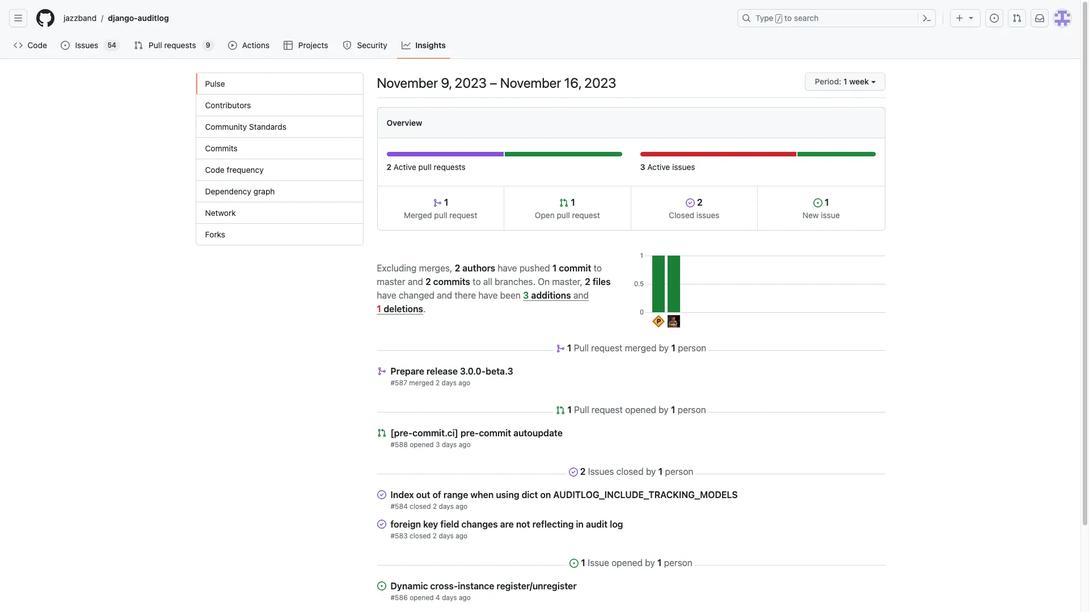 Task type: locate. For each thing, give the bounding box(es) containing it.
1 horizontal spatial git pull request image
[[377, 429, 386, 438]]

have up branches.
[[498, 263, 517, 273]]

1 pull request opened by 1 person
[[568, 405, 706, 415]]

0 vertical spatial closed
[[617, 467, 644, 477]]

closed issues
[[669, 211, 720, 220]]

opened inside the dynamic cross-instance register/unregister #586 opened 4 days ago
[[410, 594, 434, 603]]

0 horizontal spatial 3
[[436, 441, 440, 449]]

pull for 1 pull request opened by 1 person
[[574, 405, 589, 415]]

git pull request image for pull requests
[[134, 41, 143, 50]]

index out of range when using dict on auditlog_include_tracking_models link
[[391, 490, 738, 501]]

plus image
[[956, 14, 965, 23]]

commit.ci]
[[413, 428, 459, 439]]

0 vertical spatial issues
[[673, 162, 696, 172]]

1 vertical spatial issue opened image
[[570, 560, 579, 569]]

git merge image down additions
[[556, 344, 565, 354]]

2 2023 from the left
[[585, 75, 617, 91]]

code right code image
[[28, 40, 47, 50]]

1 vertical spatial 3
[[523, 290, 529, 301]]

closed
[[669, 211, 695, 220]]

request
[[450, 211, 478, 220], [572, 211, 600, 220], [592, 343, 623, 354], [592, 405, 623, 415]]

pull
[[149, 40, 162, 50], [574, 343, 589, 354], [574, 405, 589, 415]]

code frequency link
[[196, 159, 363, 181]]

0 horizontal spatial /
[[101, 13, 103, 23]]

1
[[844, 77, 848, 86], [442, 197, 449, 208], [569, 197, 575, 208], [823, 197, 829, 208], [553, 263, 557, 273], [377, 304, 381, 314], [567, 343, 572, 354], [672, 343, 676, 354], [568, 405, 572, 415], [671, 405, 676, 415], [659, 467, 663, 477], [581, 558, 586, 569], [658, 558, 662, 569]]

2 vertical spatial to
[[473, 277, 481, 287]]

1 horizontal spatial issues
[[588, 467, 614, 477]]

1 horizontal spatial november
[[500, 75, 561, 91]]

open pull request
[[535, 211, 600, 220]]

2 horizontal spatial to
[[785, 13, 792, 23]]

days down the field
[[439, 532, 454, 541]]

days inside index out of range when using dict on auditlog_include_tracking_models #584 closed 2 days ago
[[439, 503, 454, 511]]

/ right type
[[777, 15, 781, 23]]

to up files
[[594, 263, 602, 273]]

table image
[[284, 41, 293, 50]]

0 vertical spatial pull
[[149, 40, 162, 50]]

in
[[576, 520, 584, 530]]

code down commits on the left top of page
[[205, 165, 225, 175]]

auditlog_include_tracking_models
[[554, 490, 738, 501]]

to left search
[[785, 13, 792, 23]]

pull up the merged
[[419, 162, 432, 172]]

november right "–"
[[500, 75, 561, 91]]

active down overview
[[394, 162, 417, 172]]

days down 'prepare release 3.0.0-beta.3' link
[[442, 379, 457, 388]]

requests left 9
[[164, 40, 196, 50]]

dynamic
[[391, 582, 428, 592]]

2 vertical spatial pull
[[574, 405, 589, 415]]

issues
[[75, 40, 98, 50], [588, 467, 614, 477]]

0 horizontal spatial requests
[[164, 40, 196, 50]]

2 horizontal spatial 3
[[640, 162, 646, 172]]

1 horizontal spatial git merge image
[[433, 199, 442, 208]]

ago down range
[[456, 503, 468, 511]]

requests
[[164, 40, 196, 50], [434, 162, 466, 172]]

issues right issue closed image
[[588, 467, 614, 477]]

instance
[[458, 582, 495, 592]]

1 pull request merged by 1 person
[[567, 343, 707, 354]]

november
[[377, 75, 438, 91], [500, 75, 561, 91]]

issue opened image
[[990, 14, 999, 23], [814, 199, 823, 208], [377, 582, 386, 591]]

0 horizontal spatial and
[[408, 277, 423, 287]]

play image
[[228, 41, 237, 50]]

issue opened image down jazzband link
[[61, 41, 70, 50]]

1 vertical spatial closed
[[410, 503, 431, 511]]

2 down release
[[436, 379, 440, 388]]

and up changed
[[408, 277, 423, 287]]

type / to search
[[756, 13, 819, 23]]

closed down "key"
[[410, 532, 431, 541]]

0 horizontal spatial to
[[473, 277, 481, 287]]

ago down instance
[[459, 594, 471, 603]]

issues up issue closed icon
[[673, 162, 696, 172]]

/ inside jazzband / django-auditlog
[[101, 13, 103, 23]]

request for 1 pull request merged by 1 person
[[592, 343, 623, 354]]

2 horizontal spatial git merge image
[[556, 344, 565, 354]]

issue opened image left "dynamic"
[[377, 582, 386, 591]]

closed up auditlog_include_tracking_models on the bottom right of the page
[[617, 467, 644, 477]]

/
[[101, 13, 103, 23], [777, 15, 781, 23]]

1 vertical spatial git merge image
[[556, 344, 565, 354]]

days down commit.ci] in the left bottom of the page
[[442, 441, 457, 449]]

closed image
[[377, 491, 386, 500]]

pull right the merged
[[434, 211, 448, 220]]

closed inside index out of range when using dict on auditlog_include_tracking_models #584 closed 2 days ago
[[410, 503, 431, 511]]

days right '4'
[[442, 594, 457, 603]]

ago down 3.0.0- on the left
[[459, 379, 471, 388]]

2 down overview
[[387, 162, 392, 172]]

projects
[[298, 40, 328, 50]]

2 horizontal spatial git pull request image
[[556, 406, 565, 415]]

forks
[[205, 230, 225, 239]]

1 november from the left
[[377, 75, 438, 91]]

0 horizontal spatial merged
[[409, 379, 434, 388]]

ago down pre-
[[459, 441, 471, 449]]

changes
[[462, 520, 498, 530]]

cross-
[[430, 582, 458, 592]]

#583
[[391, 532, 408, 541]]

0 horizontal spatial active
[[394, 162, 417, 172]]

2 november from the left
[[500, 75, 561, 91]]

index
[[391, 490, 414, 501]]

community standards link
[[196, 116, 363, 138]]

2 inside foreign key field changes are not reflecting in audit log #583 closed 2 days ago
[[433, 532, 437, 541]]

active up 'closed'
[[648, 162, 670, 172]]

pull for open
[[557, 211, 570, 220]]

1 vertical spatial merged
[[409, 379, 434, 388]]

0 horizontal spatial code
[[28, 40, 47, 50]]

3 inside [pre-commit.ci] pre-commit autoupdate #588 opened 3 days ago
[[436, 441, 440, 449]]

2023
[[455, 75, 487, 91], [585, 75, 617, 91]]

to left all at the left of the page
[[473, 277, 481, 287]]

2 active from the left
[[648, 162, 670, 172]]

2 vertical spatial closed
[[410, 532, 431, 541]]

requests up the merged pull request
[[434, 162, 466, 172]]

0 horizontal spatial git pull request image
[[560, 199, 569, 208]]

to inside 2 commits to all branches.   on master, 2 files have changed and there have been 3 additions and 1 deletions .
[[473, 277, 481, 287]]

git merge image
[[433, 199, 442, 208], [556, 344, 565, 354], [377, 367, 386, 376]]

issue opened image
[[61, 41, 70, 50], [570, 560, 579, 569]]

forks link
[[196, 224, 363, 245]]

range
[[444, 490, 468, 501]]

code image
[[14, 41, 23, 50]]

1 vertical spatial issues
[[697, 211, 720, 220]]

issues left 54
[[75, 40, 98, 50]]

issue opened image up new issue
[[814, 199, 823, 208]]

2 down merges,
[[426, 277, 431, 287]]

#586
[[391, 594, 408, 603]]

standards
[[249, 122, 287, 132]]

active
[[394, 162, 417, 172], [648, 162, 670, 172]]

request for 1 pull request opened by 1 person
[[592, 405, 623, 415]]

register/unregister
[[497, 582, 577, 592]]

ago inside [pre-commit.ci] pre-commit autoupdate #588 opened 3 days ago
[[459, 441, 471, 449]]

1 2023 from the left
[[455, 75, 487, 91]]

1 horizontal spatial issue opened image
[[570, 560, 579, 569]]

ago inside foreign key field changes are not reflecting in audit log #583 closed 2 days ago
[[456, 532, 468, 541]]

/ left the django- at the left
[[101, 13, 103, 23]]

files
[[593, 277, 611, 287]]

2 vertical spatial git merge image
[[377, 367, 386, 376]]

code inside insights element
[[205, 165, 225, 175]]

commit left autoupdate at the bottom
[[479, 428, 511, 439]]

2023 left "–"
[[455, 75, 487, 91]]

and down commits
[[437, 290, 452, 301]]

days
[[442, 379, 457, 388], [442, 441, 457, 449], [439, 503, 454, 511], [439, 532, 454, 541], [442, 594, 457, 603]]

2
[[387, 162, 392, 172], [695, 197, 703, 208], [455, 263, 460, 273], [426, 277, 431, 287], [585, 277, 591, 287], [436, 379, 440, 388], [580, 467, 586, 477], [433, 503, 437, 511], [433, 532, 437, 541]]

2 issues         closed by 1 person
[[580, 467, 694, 477]]

security link
[[338, 37, 393, 54]]

1 vertical spatial requests
[[434, 162, 466, 172]]

dynamic cross-instance register/unregister #586 opened 4 days ago
[[391, 582, 577, 603]]

autoupdate
[[514, 428, 563, 439]]

days down the of
[[439, 503, 454, 511]]

2 left files
[[585, 277, 591, 287]]

0 vertical spatial git pull request image
[[134, 41, 143, 50]]

jazzband / django-auditlog
[[64, 13, 169, 23]]

foreign
[[391, 520, 421, 530]]

3 active issues
[[640, 162, 696, 172]]

on
[[538, 277, 550, 287]]

0 horizontal spatial git pull request image
[[134, 41, 143, 50]]

0 horizontal spatial pull
[[419, 162, 432, 172]]

1 vertical spatial issue opened image
[[814, 199, 823, 208]]

1 vertical spatial git pull request image
[[556, 406, 565, 415]]

to for 2 commits to all branches.   on master, 2 files have changed and there have been 3 additions and 1 deletions .
[[473, 277, 481, 287]]

2 commits to all branches.   on master, 2 files have changed and there have been 3 additions and 1 deletions .
[[377, 277, 611, 314]]

november down graph icon
[[377, 75, 438, 91]]

#587
[[391, 379, 407, 388]]

excluding
[[377, 263, 417, 273]]

2023 right '16,'
[[585, 75, 617, 91]]

ago down the field
[[456, 532, 468, 541]]

master,
[[552, 277, 583, 287]]

1 vertical spatial pull
[[574, 343, 589, 354]]

authors
[[463, 263, 496, 273]]

notifications image
[[1036, 14, 1045, 23]]

0 vertical spatial code
[[28, 40, 47, 50]]

issues right 'closed'
[[697, 211, 720, 220]]

1 active from the left
[[394, 162, 417, 172]]

list
[[59, 9, 731, 27]]

1 horizontal spatial 3
[[523, 290, 529, 301]]

1 vertical spatial commit
[[479, 428, 511, 439]]

1 horizontal spatial requests
[[434, 162, 466, 172]]

1 horizontal spatial issues
[[697, 211, 720, 220]]

issue opened image right triangle down icon
[[990, 14, 999, 23]]

1 horizontal spatial commit
[[559, 263, 592, 273]]

audit
[[586, 520, 608, 530]]

0 horizontal spatial november
[[377, 75, 438, 91]]

projects link
[[279, 37, 334, 54]]

pull right "open"
[[557, 211, 570, 220]]

1 vertical spatial to
[[594, 263, 602, 273]]

1 horizontal spatial 2023
[[585, 75, 617, 91]]

issue opened image left issue
[[570, 560, 579, 569]]

1 horizontal spatial pull
[[434, 211, 448, 220]]

git pull request image left [pre-
[[377, 429, 386, 438]]

git pull request image up open pull request
[[560, 199, 569, 208]]

git pull request image
[[1013, 14, 1022, 23], [560, 199, 569, 208]]

git pull request image left notifications icon
[[1013, 14, 1022, 23]]

triangle down image
[[967, 13, 976, 22]]

days inside [pre-commit.ci] pre-commit autoupdate #588 opened 3 days ago
[[442, 441, 457, 449]]

code
[[28, 40, 47, 50], [205, 165, 225, 175]]

git merge image up the merged pull request
[[433, 199, 442, 208]]

command palette image
[[923, 14, 932, 23]]

2 up closed issues
[[695, 197, 703, 208]]

1 horizontal spatial code
[[205, 165, 225, 175]]

git merge image left prepare
[[377, 367, 386, 376]]

0 horizontal spatial 2023
[[455, 75, 487, 91]]

0 vertical spatial issue opened image
[[990, 14, 999, 23]]

3
[[640, 162, 646, 172], [523, 290, 529, 301], [436, 441, 440, 449]]

0 vertical spatial merged
[[625, 343, 657, 354]]

/ inside type / to search
[[777, 15, 781, 23]]

0 horizontal spatial git merge image
[[377, 367, 386, 376]]

request for merged pull request
[[450, 211, 478, 220]]

shield image
[[343, 41, 352, 50]]

[pre-commit.ci] pre-commit autoupdate link
[[391, 428, 563, 439]]

when
[[471, 490, 494, 501]]

1 horizontal spatial to
[[594, 263, 602, 273]]

0 vertical spatial issue opened image
[[61, 41, 70, 50]]

2 down the of
[[433, 503, 437, 511]]

commit up master,
[[559, 263, 592, 273]]

1 horizontal spatial active
[[648, 162, 670, 172]]

commit
[[559, 263, 592, 273], [479, 428, 511, 439]]

1 horizontal spatial /
[[777, 15, 781, 23]]

1 vertical spatial code
[[205, 165, 225, 175]]

of
[[433, 490, 442, 501]]

0 horizontal spatial issue opened image
[[61, 41, 70, 50]]

ago
[[459, 379, 471, 388], [459, 441, 471, 449], [456, 503, 468, 511], [456, 532, 468, 541], [459, 594, 471, 603]]

git pull request image
[[134, 41, 143, 50], [556, 406, 565, 415], [377, 429, 386, 438]]

network
[[205, 208, 236, 218]]

issue
[[821, 211, 840, 220]]

1 horizontal spatial merged
[[625, 343, 657, 354]]

1 horizontal spatial and
[[437, 290, 452, 301]]

to
[[785, 13, 792, 23], [594, 263, 602, 273], [473, 277, 481, 287]]

pre-
[[461, 428, 479, 439]]

security
[[357, 40, 387, 50]]

november 9, 2023 – november 16, 2023
[[377, 75, 617, 91]]

2 vertical spatial 3
[[436, 441, 440, 449]]

0 vertical spatial git pull request image
[[1013, 14, 1022, 23]]

1 issue         opened by 1 person
[[581, 558, 693, 569]]

frequency
[[227, 165, 264, 175]]

ago inside prepare release 3.0.0-beta.3 #587 merged 2 days ago
[[459, 379, 471, 388]]

closed down the out
[[410, 503, 431, 511]]

merged inside prepare release 3.0.0-beta.3 #587 merged 2 days ago
[[409, 379, 434, 388]]

log
[[610, 520, 623, 530]]

2 down "key"
[[433, 532, 437, 541]]

0 horizontal spatial issues
[[75, 40, 98, 50]]

3 inside 2 commits to all branches.   on master, 2 files have changed and there have been 3 additions and 1 deletions .
[[523, 290, 529, 301]]

and down master,
[[574, 290, 589, 301]]

0 horizontal spatial issue opened image
[[377, 582, 386, 591]]

git pull request image right 54
[[134, 41, 143, 50]]

2 horizontal spatial pull
[[557, 211, 570, 220]]

git pull request image up autoupdate at the bottom
[[556, 406, 565, 415]]

0 horizontal spatial commit
[[479, 428, 511, 439]]

0 vertical spatial to
[[785, 13, 792, 23]]

code frequency
[[205, 165, 264, 175]]

by
[[659, 343, 669, 354], [659, 405, 669, 415], [646, 467, 656, 477], [645, 558, 655, 569]]



Task type: vqa. For each thing, say whether or not it's contained in the screenshot.
Pulse
yes



Task type: describe. For each thing, give the bounding box(es) containing it.
not
[[516, 520, 530, 530]]

16,
[[564, 75, 582, 91]]

and inside to master and
[[408, 277, 423, 287]]

key
[[423, 520, 438, 530]]

2 inside prepare release 3.0.0-beta.3 #587 merged 2 days ago
[[436, 379, 440, 388]]

overview
[[387, 118, 423, 128]]

type
[[756, 13, 774, 23]]

git pull request image for 1
[[556, 406, 565, 415]]

have down master
[[377, 290, 397, 301]]

on
[[541, 490, 551, 501]]

to master and
[[377, 263, 602, 287]]

/ for type
[[777, 15, 781, 23]]

open
[[535, 211, 555, 220]]

days inside the dynamic cross-instance register/unregister #586 opened 4 days ago
[[442, 594, 457, 603]]

jazzband
[[64, 13, 97, 23]]

.
[[423, 304, 426, 314]]

new issue
[[803, 211, 840, 220]]

additions
[[531, 290, 571, 301]]

1 horizontal spatial issue opened image
[[814, 199, 823, 208]]

new
[[803, 211, 819, 220]]

merges,
[[419, 263, 453, 273]]

have down all at the left of the page
[[479, 290, 498, 301]]

/ for jazzband
[[101, 13, 103, 23]]

field
[[441, 520, 459, 530]]

1 horizontal spatial git pull request image
[[1013, 14, 1022, 23]]

2 right issue closed image
[[580, 467, 586, 477]]

1 vertical spatial issues
[[588, 467, 614, 477]]

pulse link
[[196, 73, 363, 95]]

1 inside 2 commits to all branches.   on master, 2 files have changed and there have been 3 additions and 1 deletions .
[[377, 304, 381, 314]]

graph
[[254, 187, 275, 196]]

issue
[[588, 558, 609, 569]]

prepare
[[391, 367, 424, 377]]

code link
[[9, 37, 52, 54]]

dependency graph link
[[196, 181, 363, 203]]

2 active pull requests
[[387, 162, 466, 172]]

excluding merges, 2 authors have pushed 1 commit
[[377, 263, 592, 273]]

commit inside [pre-commit.ci] pre-commit autoupdate #588 opened 3 days ago
[[479, 428, 511, 439]]

all
[[483, 277, 493, 287]]

pull for merged
[[434, 211, 448, 220]]

merged pull request
[[404, 211, 478, 220]]

insights element
[[196, 73, 363, 246]]

0 vertical spatial commit
[[559, 263, 592, 273]]

contributors link
[[196, 95, 363, 116]]

0 vertical spatial requests
[[164, 40, 196, 50]]

graph image
[[402, 41, 411, 50]]

code for code
[[28, 40, 47, 50]]

index out of range when using dict on auditlog_include_tracking_models #584 closed 2 days ago
[[391, 490, 738, 511]]

deletions
[[384, 304, 423, 314]]

1 vertical spatial git pull request image
[[560, 199, 569, 208]]

active for issues
[[648, 162, 670, 172]]

homepage image
[[36, 9, 54, 27]]

are
[[500, 520, 514, 530]]

issue closed image
[[686, 199, 695, 208]]

dependency
[[205, 187, 251, 196]]

period: 1 week
[[815, 77, 869, 86]]

pull requests
[[149, 40, 196, 50]]

ago inside the dynamic cross-instance register/unregister #586 opened 4 days ago
[[459, 594, 471, 603]]

insights link
[[397, 37, 451, 54]]

days inside prepare release 3.0.0-beta.3 #587 merged 2 days ago
[[442, 379, 457, 388]]

dependency graph
[[205, 187, 275, 196]]

period:
[[815, 77, 842, 86]]

2 vertical spatial git pull request image
[[377, 429, 386, 438]]

dict
[[522, 490, 538, 501]]

week
[[850, 77, 869, 86]]

2 inside index out of range when using dict on auditlog_include_tracking_models #584 closed 2 days ago
[[433, 503, 437, 511]]

closed inside foreign key field changes are not reflecting in audit log #583 closed 2 days ago
[[410, 532, 431, 541]]

there
[[455, 290, 476, 301]]

release
[[427, 367, 458, 377]]

to for type / to search
[[785, 13, 792, 23]]

4
[[436, 594, 440, 603]]

merged
[[404, 211, 432, 220]]

commits link
[[196, 138, 363, 159]]

closed image
[[377, 520, 386, 529]]

pull for 1 pull request merged by 1 person
[[574, 343, 589, 354]]

2 vertical spatial issue opened image
[[377, 582, 386, 591]]

0 vertical spatial 3
[[640, 162, 646, 172]]

0 vertical spatial git merge image
[[433, 199, 442, 208]]

2 horizontal spatial and
[[574, 290, 589, 301]]

2 horizontal spatial issue opened image
[[990, 14, 999, 23]]

commits
[[433, 277, 470, 287]]

actions
[[242, 40, 270, 50]]

out
[[416, 490, 431, 501]]

issue opened image for 1
[[570, 560, 579, 569]]

commits
[[205, 144, 238, 153]]

3.0.0-
[[460, 367, 486, 377]]

community
[[205, 122, 247, 132]]

2 up commits
[[455, 263, 460, 273]]

9,
[[441, 75, 452, 91]]

actions link
[[223, 37, 275, 54]]

0 horizontal spatial issues
[[673, 162, 696, 172]]

django-
[[108, 13, 138, 23]]

community standards
[[205, 122, 287, 132]]

9
[[206, 41, 210, 49]]

ago inside index out of range when using dict on auditlog_include_tracking_models #584 closed 2 days ago
[[456, 503, 468, 511]]

active for pull
[[394, 162, 417, 172]]

issue opened image for issues
[[61, 41, 70, 50]]

54
[[108, 41, 116, 49]]

dynamic cross-instance register/unregister link
[[391, 582, 577, 592]]

to inside to master and
[[594, 263, 602, 273]]

search
[[794, 13, 819, 23]]

master
[[377, 277, 406, 287]]

branches.
[[495, 277, 536, 287]]

changed
[[399, 290, 435, 301]]

opened inside [pre-commit.ci] pre-commit autoupdate #588 opened 3 days ago
[[410, 441, 434, 449]]

jazzband link
[[59, 9, 101, 27]]

#584
[[391, 503, 408, 511]]

issue closed image
[[569, 468, 578, 477]]

prepare release 3.0.0-beta.3 #587 merged 2 days ago
[[391, 367, 513, 388]]

0 vertical spatial issues
[[75, 40, 98, 50]]

been
[[500, 290, 521, 301]]

#588
[[391, 441, 408, 449]]

list containing jazzband
[[59, 9, 731, 27]]

request for open pull request
[[572, 211, 600, 220]]

[pre-
[[391, 428, 413, 439]]

foreign key field changes are not reflecting in audit log link
[[391, 520, 623, 530]]

beta.3
[[486, 367, 513, 377]]

pulse
[[205, 79, 225, 89]]

code for code frequency
[[205, 165, 225, 175]]

days inside foreign key field changes are not reflecting in audit log #583 closed 2 days ago
[[439, 532, 454, 541]]

auditlog
[[138, 13, 169, 23]]



